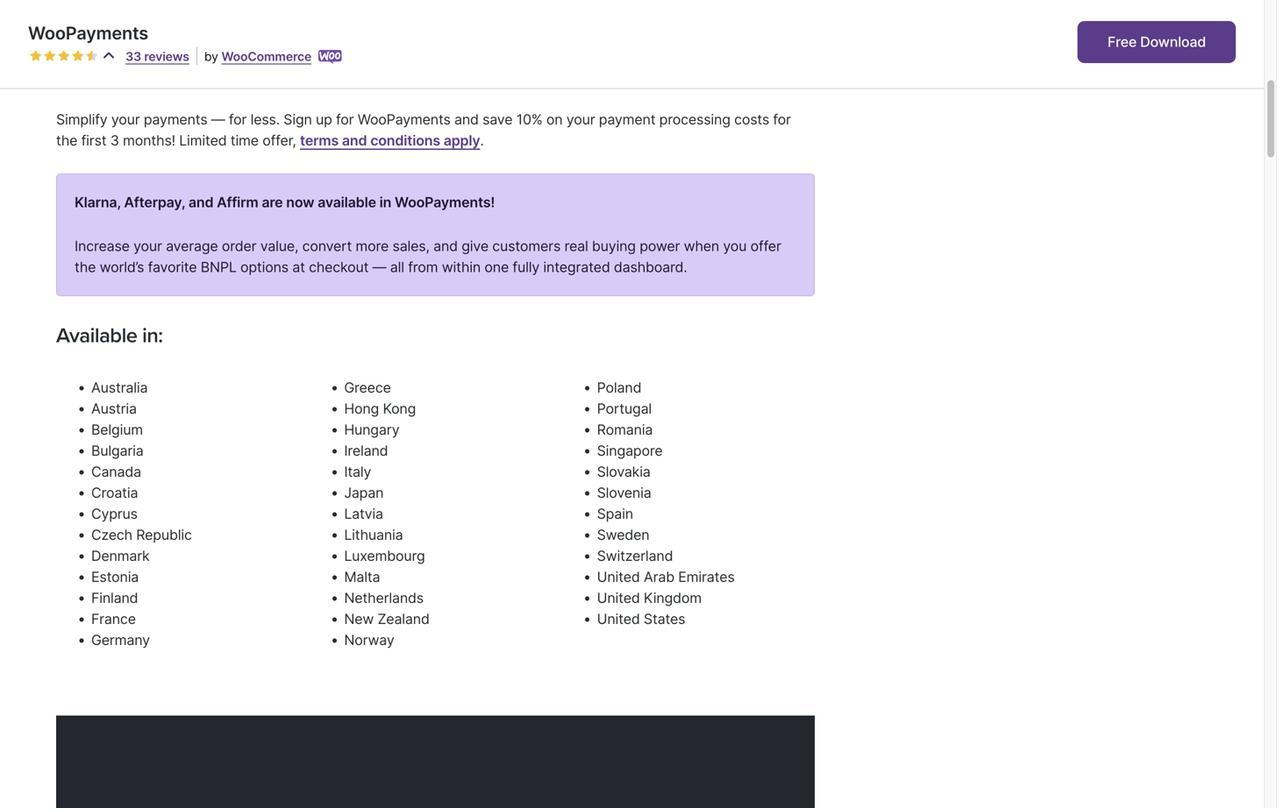 Task type: locate. For each thing, give the bounding box(es) containing it.
10% down 'rate product 5 stars' icon
[[92, 67, 119, 84]]

costs inside "simplify your payments — for less. sign up for woopayments and save 10% on your payment processing costs for the first 3 months! limited time offer,"
[[734, 111, 769, 128]]

from
[[408, 259, 438, 276]]

belgium
[[91, 422, 143, 439]]

3
[[110, 132, 119, 149]]

your up the 3
[[111, 111, 140, 128]]

1 vertical spatial costs
[[734, 111, 769, 128]]

10% right save
[[516, 111, 543, 128]]

less.
[[250, 111, 280, 128]]

sweden
[[597, 527, 649, 544]]

for
[[229, 111, 247, 128], [336, 111, 354, 128], [773, 111, 791, 128]]

bulgaria
[[91, 443, 144, 460]]

offer
[[750, 238, 781, 255]]

woopayments
[[28, 22, 148, 44], [358, 111, 451, 128]]

setup
[[56, 23, 94, 40]]

lithuania
[[344, 527, 403, 544]]

are
[[262, 194, 283, 211]]

— left all
[[372, 259, 386, 276]]

woopayments up conditions
[[358, 111, 451, 128]]

rate product 5 stars image
[[86, 50, 98, 62]]

rate product 3 stars image
[[58, 50, 70, 62]]

on
[[123, 67, 139, 84], [546, 111, 563, 128]]

processing
[[205, 67, 278, 84], [659, 111, 730, 128]]

fees
[[212, 23, 241, 40]]

your right save
[[566, 111, 595, 128]]

the down simplify
[[56, 132, 77, 149]]

increase
[[75, 238, 130, 255]]

states
[[644, 611, 685, 628]]

now
[[286, 194, 314, 211]]

and
[[454, 111, 479, 128], [342, 132, 367, 149], [188, 194, 213, 211], [433, 238, 458, 255]]

1 united from the top
[[597, 569, 640, 586]]

emirates
[[678, 569, 735, 586]]

1 horizontal spatial payment
[[599, 111, 656, 128]]

0 horizontal spatial —
[[211, 111, 225, 128]]

finland
[[91, 590, 138, 607]]

0 horizontal spatial for
[[229, 111, 247, 128]]

and up apply
[[454, 111, 479, 128]]

1 vertical spatial on
[[546, 111, 563, 128]]

and inside "simplify your payments — for less. sign up for woopayments and save 10% on your payment processing costs for the first 3 months! limited time offer,"
[[454, 111, 479, 128]]

cyprus
[[91, 506, 138, 523]]

10%
[[92, 67, 119, 84], [516, 111, 543, 128]]

1 vertical spatial processing
[[659, 111, 730, 128]]

time
[[230, 132, 259, 149]]

in:
[[142, 324, 163, 348]]

your inside increase your average order value, convert more sales, and give customers real buying power when you offer the world's favorite bnpl options at checkout — all from within one fully integrated dashboard.
[[133, 238, 162, 255]]

0 horizontal spatial costs
[[97, 23, 134, 40]]

0 vertical spatial the
[[56, 132, 77, 149]]

1 vertical spatial the
[[75, 259, 96, 276]]

the inside increase your average order value, convert more sales, and give customers real buying power when you offer the world's favorite bnpl options at checkout — all from within one fully integrated dashboard.
[[75, 259, 96, 276]]

your
[[111, 111, 140, 128], [566, 111, 595, 128], [133, 238, 162, 255]]

payments
[[144, 111, 207, 128]]

1 horizontal spatial woopayments
[[358, 111, 451, 128]]

months!
[[123, 132, 175, 149]]

by woocommerce
[[204, 49, 311, 64]]

greece hong kong hungary ireland italy japan latvia lithuania luxembourg malta netherlands new zealand norway
[[344, 380, 430, 649]]

zealand
[[378, 611, 430, 628]]

— up limited
[[211, 111, 225, 128]]

new
[[344, 611, 374, 628]]

when
[[684, 238, 719, 255]]

1 vertical spatial payment
[[599, 111, 656, 128]]

your up favorite
[[133, 238, 162, 255]]

on right save
[[546, 111, 563, 128]]

simplify your payments — for less. sign up for woopayments and save 10% on your payment processing costs for the first 3 months! limited time offer,
[[56, 111, 791, 149]]

terms and conditions apply .
[[300, 132, 484, 149]]

costs inside no setup costs or monthly fees
[[97, 23, 134, 40]]

norway
[[344, 632, 394, 649]]

first
[[81, 132, 106, 149]]

woopayments inside "simplify your payments — for less. sign up for woopayments and save 10% on your payment processing costs for the first 3 months! limited time offer,"
[[358, 111, 451, 128]]

payment inside "simplify your payments — for less. sign up for woopayments and save 10% on your payment processing costs for the first 3 months! limited time offer,"
[[599, 111, 656, 128]]

0 vertical spatial woopayments
[[28, 22, 148, 44]]

0 vertical spatial costs
[[97, 23, 134, 40]]

poland portugal romania singapore slovakia slovenia spain sweden switzerland united arab emirates united kingdom united states
[[597, 380, 735, 628]]

klarna, afterpay, and affirm are now available in woopayments!
[[75, 194, 495, 211]]

the inside "simplify your payments — for less. sign up for woopayments and save 10% on your payment processing costs for the first 3 months! limited time offer,"
[[56, 132, 77, 149]]

3 for from the left
[[773, 111, 791, 128]]

austria
[[91, 401, 137, 418]]

0 vertical spatial processing
[[205, 67, 278, 84]]

all
[[390, 259, 404, 276]]

and left affirm
[[188, 194, 213, 211]]

1 horizontal spatial —
[[372, 259, 386, 276]]

average
[[166, 238, 218, 255]]

kingdom
[[644, 590, 702, 607]]

0 vertical spatial —
[[211, 111, 225, 128]]

canada
[[91, 464, 141, 481]]

1 horizontal spatial processing
[[659, 111, 730, 128]]

japan
[[344, 485, 384, 502]]

on down 33
[[123, 67, 139, 84]]

2 united from the top
[[597, 590, 640, 607]]

0 horizontal spatial payment
[[143, 67, 201, 84]]

0 vertical spatial 10%
[[92, 67, 119, 84]]

affirm
[[217, 194, 258, 211]]

1 horizontal spatial 10%
[[516, 111, 543, 128]]

your for increase your average order value, convert more sales, and give customers real buying power when you offer the world's favorite bnpl options at checkout — all from within one fully integrated dashboard.
[[133, 238, 162, 255]]

woopayments up 'rate product 5 stars' icon
[[28, 22, 148, 44]]

terms
[[300, 132, 339, 149]]

1 vertical spatial woopayments
[[358, 111, 451, 128]]

czech
[[91, 527, 132, 544]]

save 10% on payment processing fees!
[[56, 67, 315, 84]]

0 vertical spatial united
[[597, 569, 640, 586]]

and up within
[[433, 238, 458, 255]]

1 vertical spatial —
[[372, 259, 386, 276]]

sign
[[284, 111, 312, 128]]

kong
[[383, 401, 416, 418]]

conditions
[[370, 132, 440, 149]]

bnpl
[[201, 259, 237, 276]]

save
[[482, 111, 513, 128]]

world's
[[100, 259, 144, 276]]

1 vertical spatial united
[[597, 590, 640, 607]]

by
[[204, 49, 218, 64]]

0 horizontal spatial on
[[123, 67, 139, 84]]

within
[[442, 259, 481, 276]]

available in:
[[56, 324, 163, 348]]

1 horizontal spatial costs
[[734, 111, 769, 128]]

2 vertical spatial united
[[597, 611, 640, 628]]

the down the 'increase'
[[75, 259, 96, 276]]

1 horizontal spatial on
[[546, 111, 563, 128]]

3 united from the top
[[597, 611, 640, 628]]

1 vertical spatial 10%
[[516, 111, 543, 128]]

2 horizontal spatial for
[[773, 111, 791, 128]]

estonia
[[91, 569, 139, 586]]

checkout
[[309, 259, 369, 276]]

hong
[[344, 401, 379, 418]]

10% inside "simplify your payments — for less. sign up for woopayments and save 10% on your payment processing costs for the first 3 months! limited time offer,"
[[516, 111, 543, 128]]

order
[[222, 238, 257, 255]]

1 horizontal spatial for
[[336, 111, 354, 128]]

spain
[[597, 506, 633, 523]]

customers
[[492, 238, 561, 255]]

up
[[316, 111, 332, 128]]



Task type: vqa. For each thing, say whether or not it's contained in the screenshot.
the bottommost —
yes



Task type: describe. For each thing, give the bounding box(es) containing it.
fully
[[513, 259, 540, 276]]

available
[[56, 324, 137, 348]]

hungary
[[344, 422, 400, 439]]

your for simplify your payments — for less. sign up for woopayments and save 10% on your payment processing costs for the first 3 months! limited time offer,
[[111, 111, 140, 128]]

0 horizontal spatial woopayments
[[28, 22, 148, 44]]

latvia
[[344, 506, 383, 523]]

luxembourg
[[344, 548, 425, 565]]

croatia
[[91, 485, 138, 502]]

video player application
[[56, 716, 815, 809]]

and inside increase your average order value, convert more sales, and give customers real buying power when you offer the world's favorite bnpl options at checkout — all from within one fully integrated dashboard.
[[433, 238, 458, 255]]

0 vertical spatial on
[[123, 67, 139, 84]]

.
[[480, 132, 484, 149]]

australia austria belgium bulgaria canada croatia cyprus czech republic denmark estonia finland france germany
[[91, 380, 192, 649]]

malta
[[344, 569, 380, 586]]

options
[[240, 259, 289, 276]]

— inside "simplify your payments — for less. sign up for woopayments and save 10% on your payment processing costs for the first 3 months! limited time offer,"
[[211, 111, 225, 128]]

simplify
[[56, 111, 107, 128]]

1 for from the left
[[229, 111, 247, 128]]

denmark
[[91, 548, 150, 565]]

2 for from the left
[[336, 111, 354, 128]]

— inside increase your average order value, convert more sales, and give customers real buying power when you offer the world's favorite bnpl options at checkout — all from within one fully integrated dashboard.
[[372, 259, 386, 276]]

developed by woocommerce image
[[318, 50, 342, 64]]

monthly
[[154, 23, 209, 40]]

apply
[[444, 132, 480, 149]]

woopayments!
[[395, 194, 495, 211]]

australia
[[91, 380, 148, 397]]

arab
[[644, 569, 674, 586]]

slovakia
[[597, 464, 651, 481]]

0 horizontal spatial processing
[[205, 67, 278, 84]]

on inside "simplify your payments — for less. sign up for woopayments and save 10% on your payment processing costs for the first 3 months! limited time offer,"
[[546, 111, 563, 128]]

at
[[292, 259, 305, 276]]

france
[[91, 611, 136, 628]]

download
[[1140, 33, 1206, 50]]

ireland
[[344, 443, 388, 460]]

real
[[564, 238, 588, 255]]

free download link
[[1078, 21, 1236, 63]]

value,
[[260, 238, 298, 255]]

favorite
[[148, 259, 197, 276]]

one
[[485, 259, 509, 276]]

woocommerce
[[221, 49, 311, 64]]

woocommerce link
[[221, 49, 311, 64]]

rate product 1 star image
[[30, 50, 42, 62]]

buying
[[592, 238, 636, 255]]

33
[[126, 49, 141, 64]]

33 reviews
[[126, 49, 189, 64]]

give
[[462, 238, 489, 255]]

limited
[[179, 132, 227, 149]]

poland
[[597, 380, 641, 397]]

greece
[[344, 380, 391, 397]]

processing inside "simplify your payments — for less. sign up for woopayments and save 10% on your payment processing costs for the first 3 months! limited time offer,"
[[659, 111, 730, 128]]

germany
[[91, 632, 150, 649]]

reviews
[[144, 49, 189, 64]]

and right "terms"
[[342, 132, 367, 149]]

romania
[[597, 422, 653, 439]]

convert
[[302, 238, 352, 255]]

more
[[356, 238, 389, 255]]

save
[[56, 67, 89, 84]]

italy
[[344, 464, 371, 481]]

offer,
[[262, 132, 296, 149]]

rate product 4 stars image
[[72, 50, 84, 62]]

0 horizontal spatial 10%
[[92, 67, 119, 84]]

republic
[[136, 527, 192, 544]]

power
[[640, 238, 680, 255]]

free
[[1108, 33, 1137, 50]]

singapore
[[597, 443, 663, 460]]

increase your average order value, convert more sales, and give customers real buying power when you offer the world's favorite bnpl options at checkout — all from within one fully integrated dashboard.
[[75, 238, 781, 276]]

fees!
[[282, 67, 315, 84]]

0 vertical spatial payment
[[143, 67, 201, 84]]

or
[[137, 23, 151, 40]]

afterpay,
[[124, 194, 185, 211]]

you
[[723, 238, 747, 255]]

sales,
[[393, 238, 430, 255]]

in
[[380, 194, 391, 211]]

klarna,
[[75, 194, 121, 211]]

portugal
[[597, 401, 652, 418]]

rate product 2 stars image
[[44, 50, 56, 62]]

slovenia
[[597, 485, 651, 502]]

no
[[795, 2, 812, 19]]

netherlands
[[344, 590, 424, 607]]

available
[[318, 194, 376, 211]]

free download
[[1108, 33, 1206, 50]]



